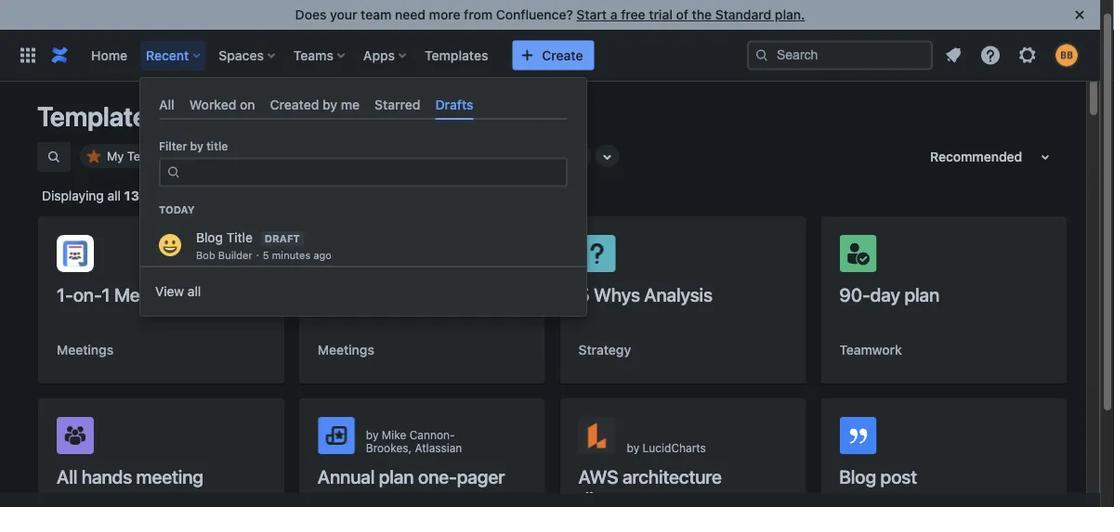 Task type: vqa. For each thing, say whether or not it's contained in the screenshot.
Field
no



Task type: describe. For each thing, give the bounding box(es) containing it.
a
[[611, 7, 618, 22]]

strategy button
[[579, 341, 631, 360]]

bob builder ・ 5 minutes ago
[[196, 250, 332, 262]]

meeting
[[114, 284, 181, 305]]

recommended button
[[919, 142, 1068, 172]]

by left lucidcharts
[[627, 442, 640, 455]]

home
[[91, 47, 127, 63]]

displaying all 130 templates.
[[42, 188, 215, 204]]

plan.
[[775, 7, 805, 22]]

by mike cannon- brookes, atlassian
[[366, 429, 462, 455]]

builder for bob builder
[[234, 112, 276, 127]]

1
[[102, 284, 110, 305]]

more categories image
[[597, 146, 619, 168]]

title
[[227, 230, 253, 246]]

close image
[[1069, 4, 1091, 26]]

ago
[[314, 250, 332, 262]]

confluence?
[[496, 7, 573, 22]]

view all
[[155, 284, 201, 300]]

create
[[542, 47, 583, 63]]

2 meetings from the left
[[318, 343, 375, 358]]

teams button
[[288, 40, 352, 70]]

apps
[[363, 47, 395, 63]]

teamwork button
[[840, 341, 903, 360]]

meeting
[[136, 466, 204, 488]]

9
[[502, 149, 510, 163]]

tab list containing all
[[152, 89, 575, 120]]

created
[[270, 97, 319, 112]]

1 horizontal spatial plan
[[905, 284, 940, 305]]

my templates button
[[80, 144, 193, 168]]

displaying
[[42, 188, 104, 204]]

customer support 9
[[393, 149, 510, 163]]

popular
[[314, 149, 357, 163]]

all hands meeting button
[[38, 399, 284, 508]]

diagram
[[579, 488, 646, 508]]

aws
[[579, 466, 619, 488]]

open search bar image
[[46, 150, 61, 165]]

more
[[429, 7, 461, 22]]

0 horizontal spatial 5
[[263, 250, 269, 262]]

1 vertical spatial plan
[[379, 466, 414, 488]]

whys
[[594, 284, 640, 305]]

brookes,
[[366, 442, 412, 455]]

130
[[124, 188, 148, 204]]

notification icon image
[[943, 44, 965, 66]]

design
[[527, 149, 566, 163]]

architecture
[[623, 466, 722, 488]]

post
[[881, 466, 917, 488]]

Search field
[[747, 40, 933, 70]]

your
[[330, 7, 357, 22]]

strategy
[[579, 343, 631, 358]]

all for view
[[188, 284, 201, 300]]

design 16
[[527, 149, 585, 163]]

worked
[[189, 97, 237, 112]]

90-day plan
[[840, 284, 940, 305]]

1-on-1 meeting
[[57, 284, 181, 305]]

16
[[571, 149, 585, 163]]

standard
[[716, 7, 772, 22]]

analysis
[[645, 284, 713, 305]]

bob for bob builder ・ 5 minutes ago
[[196, 250, 215, 262]]

my
[[107, 149, 124, 163]]

customer
[[393, 149, 448, 163]]

of
[[676, 7, 689, 22]]

draft
[[265, 233, 300, 245]]

templates inside button
[[127, 149, 185, 163]]

recent
[[146, 47, 189, 63]]

atlassian
[[415, 442, 462, 455]]

15
[[363, 149, 376, 163]]

trial
[[649, 7, 673, 22]]

5 whys analysis
[[579, 284, 713, 305]]

team
[[361, 7, 392, 22]]

apps button
[[358, 40, 414, 70]]

appswitcher icon image
[[17, 44, 39, 66]]

builder for bob builder ・ 5 minutes ago
[[218, 250, 253, 262]]

cannon-
[[410, 429, 455, 442]]

today
[[159, 204, 195, 216]]

annual
[[318, 466, 375, 488]]



Task type: locate. For each thing, give the bounding box(es) containing it.
blog post
[[840, 466, 917, 488]]

builder down on
[[234, 112, 276, 127]]

aws architecture diagram
[[579, 466, 722, 508]]

settings icon image
[[1017, 44, 1039, 66]]

0 vertical spatial 5
[[263, 250, 269, 262]]

does your team need more from confluence? start a free trial of the standard plan.
[[295, 7, 805, 22]]

open image
[[380, 109, 402, 131]]

teams
[[294, 47, 334, 63]]

templates down 'more'
[[425, 47, 488, 63]]

meetings down on-
[[57, 343, 114, 358]]

0 horizontal spatial plan
[[379, 466, 414, 488]]

title
[[207, 140, 228, 153]]

5
[[263, 250, 269, 262], [579, 284, 590, 305]]

meetings down view all link
[[318, 343, 375, 358]]

templates right my
[[127, 149, 185, 163]]

blog left "post"
[[840, 466, 877, 488]]

1-
[[57, 284, 73, 305]]

builder down title
[[218, 250, 253, 262]]

0 vertical spatial bob
[[206, 112, 230, 127]]

・
[[253, 250, 263, 262]]

mike
[[382, 429, 407, 442]]

plan
[[905, 284, 940, 305], [379, 466, 414, 488]]

worked on
[[189, 97, 255, 112]]

all for all
[[159, 97, 175, 112]]

0 vertical spatial all
[[107, 188, 121, 204]]

all right view
[[188, 284, 201, 300]]

blog inside button
[[840, 466, 877, 488]]

all
[[107, 188, 121, 204], [188, 284, 201, 300]]

Filter by title text field
[[187, 160, 555, 186]]

templates inside global element
[[425, 47, 488, 63]]

1 vertical spatial bob
[[196, 250, 215, 262]]

0 vertical spatial all
[[159, 97, 175, 112]]

blog post button
[[821, 399, 1067, 508]]

all hands meeting
[[57, 466, 204, 488]]

1 vertical spatial blog
[[840, 466, 877, 488]]

templates link
[[419, 40, 494, 70]]

my templates
[[107, 149, 185, 163]]

90-
[[840, 284, 871, 305]]

blog for blog title
[[196, 230, 223, 246]]

1 meetings from the left
[[57, 343, 114, 358]]

search image
[[755, 48, 770, 63]]

by left mike
[[366, 429, 379, 442]]

all up filter
[[159, 97, 175, 112]]

0 vertical spatial blog
[[196, 230, 223, 246]]

all left 130
[[107, 188, 121, 204]]

filter
[[159, 140, 187, 153]]

1 vertical spatial templates
[[37, 100, 161, 132]]

recommended
[[931, 149, 1023, 165]]

1 horizontal spatial all
[[159, 97, 175, 112]]

from
[[464, 7, 493, 22]]

1 vertical spatial all
[[57, 466, 77, 488]]

help icon image
[[980, 44, 1002, 66]]

global element
[[11, 29, 747, 81]]

start
[[577, 7, 607, 22]]

all for all hands meeting
[[57, 466, 77, 488]]

meetings
[[57, 343, 114, 358], [318, 343, 375, 358]]

on
[[240, 97, 255, 112]]

lucidcharts
[[643, 442, 706, 455]]

recent button
[[140, 40, 208, 70]]

free
[[621, 7, 646, 22]]

1 horizontal spatial 5
[[579, 284, 590, 305]]

by lucidcharts
[[627, 442, 706, 455]]

day
[[871, 284, 901, 305]]

0 horizontal spatial all
[[107, 188, 121, 204]]

blog
[[196, 230, 223, 246], [840, 466, 877, 488]]

all left hands
[[57, 466, 77, 488]]

view
[[155, 284, 184, 300]]

confluence image
[[48, 44, 71, 66], [48, 44, 71, 66]]

create button
[[513, 40, 595, 70]]

bob for bob builder
[[206, 112, 230, 127]]

1 horizontal spatial all
[[188, 284, 201, 300]]

bob down worked on
[[206, 112, 230, 127]]

tab list
[[152, 89, 575, 120]]

1 horizontal spatial meetings
[[318, 343, 375, 358]]

support
[[451, 149, 497, 163]]

blog title
[[196, 230, 253, 246]]

plan right day
[[905, 284, 940, 305]]

5 left whys
[[579, 284, 590, 305]]

bob down the blog title
[[196, 250, 215, 262]]

meetings button
[[299, 217, 545, 384], [57, 341, 114, 360], [318, 341, 375, 360]]

blog left title
[[196, 230, 223, 246]]

hands
[[81, 466, 132, 488]]

created by me
[[270, 97, 360, 112]]

need
[[395, 7, 426, 22]]

0 horizontal spatial meetings
[[57, 343, 114, 358]]

1 vertical spatial 5
[[579, 284, 590, 305]]

all inside button
[[57, 466, 77, 488]]

blog for blog post
[[840, 466, 877, 488]]

all
[[159, 97, 175, 112], [57, 466, 77, 488]]

:grinning: image
[[159, 234, 181, 257], [159, 234, 181, 257]]

0 vertical spatial builder
[[234, 112, 276, 127]]

bob
[[206, 112, 230, 127], [196, 250, 215, 262]]

by inside the by mike cannon- brookes, atlassian
[[366, 429, 379, 442]]

templates up my
[[37, 100, 161, 132]]

annual plan one-pager
[[318, 466, 505, 488]]

view all link
[[140, 274, 587, 311]]

filter by title
[[159, 140, 228, 153]]

teamwork
[[840, 343, 903, 358]]

me
[[341, 97, 360, 112]]

5 down draft
[[263, 250, 269, 262]]

2 vertical spatial templates
[[127, 149, 185, 163]]

by
[[323, 97, 338, 112], [190, 140, 204, 153], [366, 429, 379, 442], [627, 442, 640, 455]]

featured button
[[197, 144, 283, 168]]

banner containing home
[[0, 29, 1101, 82]]

the
[[692, 7, 712, 22]]

spaces
[[219, 47, 264, 63]]

plan down brookes,
[[379, 466, 414, 488]]

templates.
[[152, 188, 215, 204]]

on-
[[73, 284, 102, 305]]

builder
[[234, 112, 276, 127], [218, 250, 253, 262]]

all for displaying
[[107, 188, 121, 204]]

0 vertical spatial plan
[[905, 284, 940, 305]]

drafts
[[436, 97, 474, 112]]

start a free trial of the standard plan. link
[[577, 7, 805, 22]]

bob builder
[[206, 112, 276, 127]]

0 horizontal spatial blog
[[196, 230, 223, 246]]

starred
[[375, 97, 421, 112]]

banner
[[0, 29, 1101, 82]]

1 horizontal spatial blog
[[840, 466, 877, 488]]

featured
[[224, 149, 274, 163]]

minutes
[[272, 250, 311, 262]]

does
[[295, 7, 327, 22]]

0 horizontal spatial all
[[57, 466, 77, 488]]

by left me
[[323, 97, 338, 112]]

1 vertical spatial all
[[188, 284, 201, 300]]

0 vertical spatial templates
[[425, 47, 488, 63]]

one-
[[418, 466, 457, 488]]

by left the title
[[190, 140, 204, 153]]

home link
[[86, 40, 133, 70]]

1 vertical spatial builder
[[218, 250, 253, 262]]



